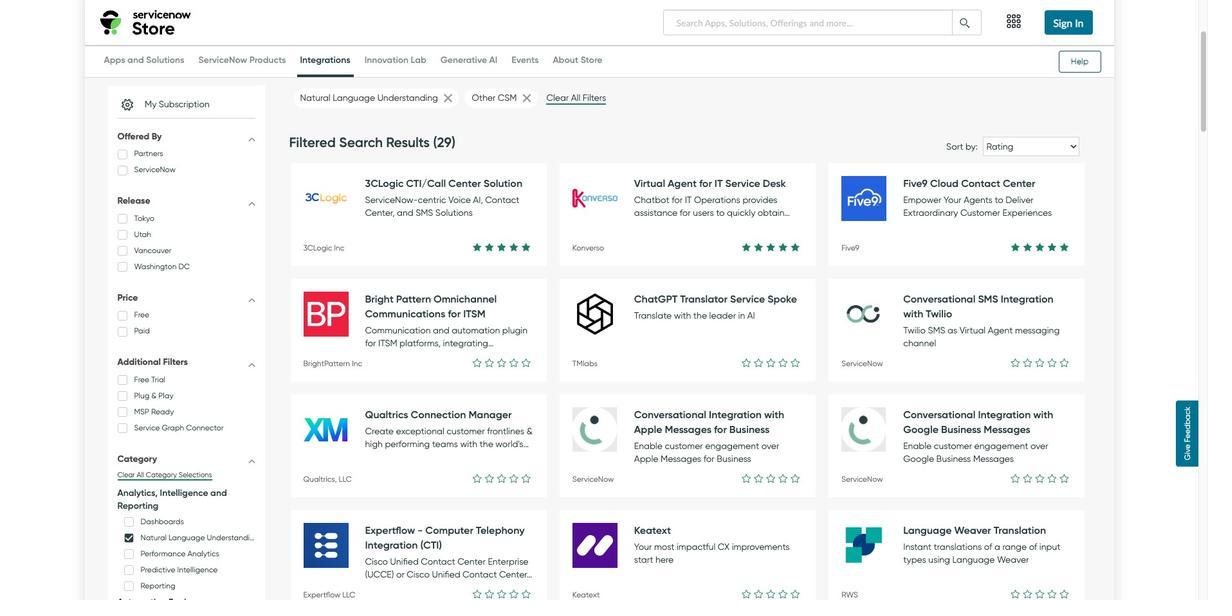 Task type: describe. For each thing, give the bounding box(es) containing it.
1 star image from the left
[[473, 241, 482, 253]]

category button
[[108, 448, 265, 471]]

communication
[[365, 325, 431, 336]]

conversational for conversational integration with google business messages servicenow® conversational integration with google business messages enables brands to engage with their customers using google business messages
[[842, 409, 914, 421]]

conversational integration with google business messages servicenow® conversational integration with google business messages enables brands to engage with their customers using google business messages
[[842, 409, 1071, 478]]

app by company rws element
[[842, 591, 858, 600]]

weaver for language weaver translation
[[893, 524, 930, 537]]

sms up twilio sms as virtual agent messaging channel element
[[978, 293, 998, 306]]

users inside conversational sms integration with twilio this app for mobile messaging enables end users to interact with servicenow virtual agent and live agents through an sms interface using the twilio service.
[[1022, 311, 1043, 322]]

app by company qualtrics, llc element
[[303, 475, 352, 484]]

customer
[[961, 208, 1000, 219]]

to inside conversational sms integration with twilio this app for mobile messaging enables end users to interact with servicenow virtual agent and live agents through an sms interface using the twilio service.
[[1046, 311, 1054, 322]]

conversational sms integration with twilio this app for mobile messaging enables end users to interact with servicenow virtual agent and live agents through an sms interface using the twilio service.
[[842, 293, 1065, 347]]

agents
[[1036, 324, 1065, 334]]

apps and solutions
[[104, 54, 184, 66]]

and inside analytics, intelligence and reporting dashboards natural language understanding performance analytics predictive intelligence reporting
[[210, 487, 227, 499]]

3clogic inc
[[303, 243, 344, 253]]

free for free trial plug & play msp ready service graph connector
[[134, 375, 149, 384]]

integration inside conversational sms integration with twilio this app for mobile messaging enables end users to interact with servicenow virtual agent and live agents through an sms interface using the twilio service.
[[939, 293, 992, 306]]

3 star image from the left
[[497, 241, 506, 253]]

chevron up image for additional filters
[[249, 361, 255, 368]]

over inside conversational integration with google business messages enable customer engagement over google business messages
[[1031, 441, 1049, 452]]

offered by
[[117, 131, 162, 142]]

1 horizontal spatial it
[[685, 195, 692, 206]]

desk for virtual agent for it service desk
[[701, 177, 724, 190]]

to inside virtual agent for it service desk chatbot for it operations provides assistance for users to quickly obtain…
[[716, 208, 725, 219]]

tokyo
[[134, 213, 154, 223]]

the inside qualtrics connection manager create exceptional customer frontlines & high performing teams with the world's…
[[480, 439, 493, 450]]

additional filters
[[117, 357, 188, 368]]

translation for language weaver translation instant translations of a range of input types using language weaver
[[994, 524, 1046, 537]]

service inside the free trial plug & play msp ready service graph connector
[[134, 423, 160, 433]]

conversational for conversational integration with google business messages enable customer engagement over google business messages
[[903, 409, 976, 421]]

to inside the conversational integration with apple messages for business servicenow® conversational integration with apple messages for business enables brands to engage with their customers using apple messages for business.
[[732, 454, 740, 465]]

computer for expertflow - computer telephony integration (cti)
[[364, 524, 412, 537]]

conversational integration with google business messages enable customer engagement over google business messages
[[903, 409, 1054, 465]]

(29)
[[433, 134, 456, 151]]

connection for qualtrics connection manager
[[349, 409, 404, 421]]

free for free paid
[[134, 310, 149, 320]]

store
[[581, 54, 603, 66]]

omnichannel for bright pattern omnichannel communications for itsm communication and automation plugin for itsm platforms, integrating…
[[434, 293, 497, 306]]

1 vertical spatial unified
[[432, 570, 460, 581]]

empower
[[903, 195, 942, 206]]

for inside bright pattern omnichannel communications for itsm
[[521, 293, 533, 306]]

center,
[[365, 208, 395, 219]]

ai inside tab list
[[489, 54, 498, 66]]

about store
[[553, 54, 603, 66]]

five9 cloud contact center element
[[903, 176, 1072, 191]]

and inside 'link'
[[127, 54, 144, 66]]

engage inside the conversational integration with apple messages for business servicenow® conversational integration with apple messages for business enables brands to engage with their customers using apple messages for business.
[[742, 454, 775, 465]]

the inside chatgpt translator service spoke translate with the leader in ai
[[693, 311, 707, 322]]

a
[[995, 542, 1000, 553]]

apps
[[104, 54, 125, 66]]

sms right an
[[889, 336, 907, 347]]

0 vertical spatial reporting
[[117, 500, 159, 512]]

5 star image from the left
[[522, 241, 531, 253]]

3clogic for 3clogic cti/call center solution servicenow-centric voice ai, contact center, and sms solutions
[[365, 177, 404, 190]]

engagement inside conversational integration with google business messages enable customer engagement over google business messages
[[974, 441, 1028, 452]]

sign in button
[[1045, 10, 1093, 35]]

keatext element
[[634, 524, 803, 538]]

& inside the free trial plug & play msp ready service graph connector
[[151, 391, 157, 401]]

qualtrics, llc
[[303, 475, 352, 484]]

translate with the leader in ai element
[[634, 310, 803, 323]]

translator for chatgpt translator service spoke translate with the leader in ai
[[680, 293, 728, 306]]

0 vertical spatial understanding
[[377, 93, 438, 104]]

release
[[117, 195, 150, 207]]

analytics,
[[117, 487, 158, 499]]

twilio left service.
[[987, 336, 1010, 347]]

inc for 3clogic cti/call center solution
[[334, 243, 344, 253]]

help link
[[1052, 51, 1101, 73]]

brands inside the conversational integration with apple messages for business servicenow® conversational integration with apple messages for business enables brands to engage with their customers using apple messages for business.
[[700, 454, 729, 465]]

qualtrics for qualtrics connection manager
[[303, 409, 347, 421]]

6 star image from the left
[[754, 241, 763, 253]]

conversational for conversational integration with apple messages for business enable customer engagement over apple messages for business
[[634, 409, 706, 421]]

partners
[[134, 149, 163, 159]]

qualtrics connection manager
[[303, 409, 450, 421]]

qualtrics for qualtrics connection manager create exceptional customer frontlines & high performing teams with the world's…
[[365, 409, 408, 421]]

channel
[[903, 338, 936, 349]]

sms up mobile
[[916, 293, 937, 306]]

service up 'chatbot'
[[664, 177, 699, 190]]

app by company servicenow element for servicenow®
[[842, 475, 883, 484]]

service up the translate at the bottom of the page
[[668, 293, 703, 306]]

enable inside conversational integration with apple messages for business enable customer engagement over apple messages for business
[[634, 441, 663, 452]]

an
[[876, 336, 887, 347]]

understanding inside analytics, intelligence and reporting dashboards natural language understanding performance analytics predictive intelligence reporting
[[207, 533, 259, 543]]

spoke for chatgpt translator service spoke translate with the leader in ai
[[768, 293, 797, 306]]

the inside conversational sms integration with twilio this app for mobile messaging enables end users to interact with servicenow virtual agent and live agents through an sms interface using the twilio service.
[[972, 336, 985, 347]]

for inside conversational sms integration with twilio this app for mobile messaging enables end users to interact with servicenow virtual agent and live agents through an sms interface using the twilio service.
[[879, 311, 890, 322]]

customer inside conversational integration with google business messages enable customer engagement over google business messages
[[934, 441, 972, 452]]

using inside conversational integration with google business messages servicenow® conversational integration with google business messages enables brands to engage with their customers using google business messages
[[886, 467, 908, 478]]

generative
[[441, 54, 487, 66]]

with inside conversational integration with google business messages enable customer engagement over google business messages
[[1033, 409, 1054, 421]]

telephony for expertflow - computer telephony integration (cti)
[[414, 524, 463, 537]]

your inside keatext your most impactful cx improvements start here
[[634, 542, 652, 553]]

help
[[1071, 56, 1089, 66]]

to inside conversational integration with google business messages servicenow® conversational integration with google business messages enables brands to engage with their customers using google business messages
[[988, 454, 996, 465]]

sign in
[[1054, 17, 1084, 29]]

sms inside 3clogic cti/call center solution servicenow-centric voice ai, contact center, and sms solutions
[[416, 208, 433, 219]]

contact inside five9 cloud contact center empower your agents to deliver extraordinary customer experiences
[[961, 177, 1000, 190]]

with inside qualtrics connection manager create exceptional customer frontlines & high performing teams with the world's…
[[460, 439, 477, 450]]

chevron up image for category
[[249, 458, 255, 465]]

spoke for chatgpt translator service spoke
[[706, 293, 735, 306]]

start
[[634, 555, 653, 566]]

world's…
[[496, 439, 529, 450]]

chatgpt for chatgpt translator service spoke
[[573, 293, 616, 306]]

automation
[[452, 325, 500, 336]]

solutions inside 'link'
[[146, 54, 184, 66]]

twilio up as
[[926, 307, 952, 320]]

instant
[[903, 542, 932, 553]]

customer inside conversational integration with apple messages for business enable customer engagement over apple messages for business
[[665, 441, 703, 452]]

additional filters button
[[108, 351, 265, 374]]

bright pattern omnichannel communications for itsm
[[303, 293, 533, 320]]

cloud for five9 cloud contact center empower your agents to deliver extraordinary customer experiences
[[930, 177, 959, 190]]

Search Apps search field
[[663, 10, 953, 35]]

weaver for language weaver translation instant translations of a range of input types using language weaver
[[954, 524, 991, 537]]

all for category
[[137, 471, 144, 480]]

brands inside conversational integration with google business messages servicenow® conversational integration with google business messages enables brands to engage with their customers using google business messages
[[956, 454, 985, 465]]

input
[[1040, 542, 1061, 553]]

app by company servicenow element for app
[[842, 359, 883, 369]]

konverso
[[573, 243, 604, 253]]

search image
[[960, 16, 970, 28]]

servicenow inside partners servicenow
[[134, 165, 176, 175]]

integration inside conversational integration with google business messages enable customer engagement over google business messages
[[978, 409, 1031, 421]]

solution for 3clogic cti/call center solution
[[422, 177, 461, 190]]

12 star image from the left
[[1048, 241, 1057, 253]]

twilio up "end"
[[1017, 293, 1043, 306]]

release button
[[108, 190, 265, 213]]

cti/call for 3clogic cti/call center solution
[[344, 177, 384, 190]]

translate
[[634, 311, 672, 322]]

customers inside conversational integration with google business messages servicenow® conversational integration with google business messages enables brands to engage with their customers using google business messages
[[842, 467, 884, 478]]

itsm for bright pattern omnichannel communications for itsm
[[303, 307, 326, 320]]

conversational integration with google business messages element
[[903, 408, 1072, 437]]

center inside 3clogic cti/call center solution servicenow-centric voice ai, contact center, and sms solutions
[[449, 177, 481, 190]]

1 horizontal spatial itsm
[[378, 338, 397, 349]]

search
[[339, 134, 383, 151]]

offered
[[117, 131, 149, 142]]

paid
[[134, 326, 150, 336]]

service inside virtual agent for it service desk chatbot for it operations provides assistance for users to quickly obtain…
[[725, 177, 760, 190]]

chatgpt translator service spoke element
[[634, 292, 803, 307]]

9 star image from the left
[[791, 241, 800, 253]]

messaging inside conversational sms integration with twilio this app for mobile messaging enables end users to interact with servicenow virtual agent and live agents through an sms interface using the twilio service.
[[922, 311, 967, 322]]

impactful
[[677, 542, 716, 553]]

users inside virtual agent for it service desk chatbot for it operations provides assistance for users to quickly obtain…
[[693, 208, 714, 219]]

app by company konverso element
[[573, 243, 604, 253]]

tab list containing apps and solutions
[[97, 48, 609, 77]]

natural inside analytics, intelligence and reporting dashboards natural language understanding performance analytics predictive intelligence reporting
[[141, 533, 167, 543]]

cx
[[718, 542, 730, 553]]

app by company expertflow llc element
[[303, 591, 355, 600]]

1 vertical spatial intelligence
[[177, 565, 218, 575]]

language weaver translation element
[[903, 524, 1072, 538]]

through
[[842, 336, 874, 347]]

0 vertical spatial intelligence
[[160, 487, 208, 499]]

(cti) for expertflow - computer telephony integration (cti) cisco unified contact center enterprise (ucce) or cisco unified contact center…
[[420, 539, 442, 552]]

bright for bright pattern omnichannel communications for itsm
[[303, 293, 332, 306]]

desk for virtual agent for it service desk chatbot for it operations provides assistance for users to quickly obtain…
[[763, 177, 786, 190]]

partners servicenow
[[132, 149, 176, 175]]

filters inside additional filters dropdown button
[[163, 357, 188, 368]]

price button
[[108, 287, 265, 310]]

play
[[158, 391, 173, 401]]

washington
[[134, 262, 177, 271]]

operations
[[694, 195, 740, 206]]

app by company servicenow element for business
[[573, 475, 614, 484]]

it for virtual agent for it service desk
[[653, 177, 661, 190]]

twilio up channel
[[903, 325, 926, 336]]

assistance
[[634, 208, 678, 219]]

center up agents
[[941, 177, 974, 190]]

clear all filters link
[[547, 93, 606, 105]]

virtual inside conversational sms integration with twilio this app for mobile messaging enables end users to interact with servicenow virtual agent and live agents through an sms interface using the twilio service.
[[946, 324, 972, 334]]

virtual agent for it service desk chatbot for it operations provides assistance for users to quickly obtain…
[[634, 177, 790, 219]]

servicenow products link
[[195, 54, 289, 75]]

inc for bright pattern omnichannel communications for itsm
[[352, 359, 362, 369]]

expertflow - computer telephony integration (cti) cisco unified contact center enterprise (ucce) or cisco unified contact center…
[[365, 524, 532, 581]]

generative ai link
[[437, 54, 501, 75]]

apps and solutions link
[[101, 54, 188, 75]]

all for filters
[[571, 93, 581, 104]]

2 horizontal spatial weaver
[[997, 555, 1029, 566]]

ai,
[[473, 195, 483, 206]]

generative ai
[[441, 54, 498, 66]]

2 of from the left
[[1029, 542, 1037, 553]]

price
[[117, 292, 138, 304]]

quickly
[[727, 208, 756, 219]]

trial
[[151, 375, 165, 384]]

enable inside conversational integration with google business messages enable customer engagement over google business messages
[[903, 441, 932, 452]]

lab
[[411, 54, 426, 66]]

as
[[948, 325, 958, 336]]

voice
[[448, 195, 471, 206]]

conversational sms integration with twilio twilio sms as virtual agent messaging channel
[[903, 293, 1060, 349]]

with inside conversational sms integration with twilio twilio sms as virtual agent messaging channel
[[903, 307, 923, 320]]

chatgpt translator service spoke
[[573, 293, 735, 306]]

events link
[[508, 54, 542, 75]]

0 horizontal spatial unified
[[390, 557, 419, 568]]

expertflow for expertflow - computer telephony integration (cti)
[[303, 524, 353, 537]]

here
[[656, 555, 674, 566]]

chevron up image for offered by
[[249, 135, 255, 143]]

tab list containing offered by
[[108, 86, 265, 601]]

subscribe image
[[117, 95, 137, 115]]

11 star image from the left
[[1023, 241, 1032, 253]]

with inside conversational integration with apple messages for business enable customer engagement over apple messages for business
[[764, 409, 784, 421]]

3clogic for 3clogic inc
[[303, 243, 332, 253]]

vancouver
[[134, 246, 172, 255]]

filters inside clear all filters link
[[583, 93, 606, 104]]

customers inside the conversational integration with apple messages for business servicenow® conversational integration with apple messages for business enables brands to engage with their customers using apple messages for business.
[[593, 467, 635, 478]]

instant translations of a range of input types using language weaver element
[[903, 542, 1072, 567]]

extraordinary
[[903, 208, 958, 219]]

cross image
[[519, 93, 531, 104]]

other csm
[[472, 93, 519, 104]]

0 vertical spatial natural
[[300, 93, 331, 104]]

brightpattern inc
[[303, 359, 362, 369]]

engage inside conversational integration with google business messages servicenow® conversational integration with google business messages enables brands to engage with their customers using google business messages
[[998, 454, 1031, 465]]

contact inside 3clogic cti/call center solution servicenow-centric voice ai, contact center, and sms solutions
[[485, 195, 520, 206]]

enable customer engagement over google business messages element
[[903, 441, 1072, 466]]

computer for expertflow - computer telephony integration (cti) cisco unified contact center enterprise (ucce) or cisco unified contact center…
[[426, 524, 473, 537]]

it for virtual agent for it service desk chatbot for it operations provides assistance for users to quickly obtain…
[[715, 177, 723, 190]]

app by company 3clogic inc element
[[303, 243, 344, 253]]

live
[[1020, 324, 1033, 334]]

3clogic cti/call center solution
[[303, 177, 461, 190]]

servicenow-
[[365, 195, 418, 206]]

improvements
[[732, 542, 790, 553]]

offered by button
[[108, 125, 265, 148]]

servicenow® inside conversational integration with google business messages servicenow® conversational integration with google business messages enables brands to engage with their customers using google business messages
[[842, 441, 897, 452]]

using inside conversational sms integration with twilio this app for mobile messaging enables end users to interact with servicenow virtual agent and live agents through an sms interface using the twilio service.
[[948, 336, 969, 347]]

3clogic for 3clogic cti/call center solution
[[303, 177, 342, 190]]

range
[[1003, 542, 1027, 553]]



Task type: locate. For each thing, give the bounding box(es) containing it.
agent inside conversational sms integration with twilio this app for mobile messaging enables end users to interact with servicenow virtual agent and live agents through an sms interface using the twilio service.
[[974, 324, 999, 334]]

1 chevron up image from the top
[[249, 135, 255, 143]]

1 chatgpt from the left
[[573, 293, 616, 306]]

0 horizontal spatial inc
[[334, 243, 344, 253]]

bright for bright pattern omnichannel communications for itsm communication and automation plugin for itsm platforms, integrating…
[[365, 293, 394, 306]]

2 cti/call from the left
[[406, 177, 446, 190]]

of left a
[[984, 542, 992, 553]]

2 enable from the left
[[903, 441, 932, 452]]

1 horizontal spatial cisco
[[407, 570, 430, 581]]

2 manager from the left
[[469, 409, 512, 421]]

filters up trial
[[163, 357, 188, 368]]

conversational integration with apple messages for business servicenow® conversational integration with apple messages for business enables brands to engage with their customers using apple messages for business.
[[573, 409, 803, 478]]

star empty image
[[473, 356, 482, 369], [485, 356, 494, 369], [497, 356, 506, 369], [742, 356, 751, 369], [766, 356, 775, 369], [791, 356, 800, 369], [1048, 356, 1057, 369], [473, 472, 482, 485], [485, 472, 494, 485], [497, 472, 506, 485], [509, 472, 518, 485], [522, 472, 531, 485], [742, 472, 751, 485], [1023, 472, 1032, 485], [1036, 472, 1045, 485], [1048, 472, 1057, 485], [473, 588, 482, 601], [485, 588, 494, 601], [509, 588, 518, 601], [522, 588, 531, 601], [1011, 588, 1020, 601], [1048, 588, 1057, 601], [1060, 588, 1069, 601]]

2 vertical spatial chevron up image
[[249, 458, 255, 465]]

0 vertical spatial all
[[571, 93, 581, 104]]

customer down qualtrics connection manager element
[[447, 426, 485, 437]]

and down selections
[[210, 487, 227, 499]]

expertflow
[[303, 524, 353, 537], [365, 524, 415, 537], [303, 591, 340, 600]]

unified up or on the left of the page
[[390, 557, 419, 568]]

solutions inside 3clogic cti/call center solution servicenow-centric voice ai, contact center, and sms solutions
[[435, 208, 473, 219]]

clear all category selections link
[[117, 471, 212, 481]]

to down the conversational integration with google business messages element
[[988, 454, 996, 465]]

1 omnichannel from the left
[[372, 293, 435, 306]]

enable customer engagement over apple messages for business element
[[634, 441, 803, 466]]

center inside "expertflow - computer telephony integration (cti) cisco unified contact center enterprise (ucce) or cisco unified contact center…"
[[458, 557, 486, 568]]

0 horizontal spatial computer
[[364, 524, 412, 537]]

enables inside conversational sms integration with twilio this app for mobile messaging enables end users to interact with servicenow virtual agent and live agents through an sms interface using the twilio service.
[[969, 311, 1002, 322]]

llc for qualtrics connection manager
[[339, 475, 352, 484]]

desk up provides
[[763, 177, 786, 190]]

customer down conversational integration with apple messages for business element
[[665, 441, 703, 452]]

1 horizontal spatial pattern
[[396, 293, 431, 306]]

contact down expertflow - computer telephony integration (cti) element
[[421, 557, 455, 568]]

contact up empower
[[900, 177, 939, 190]]

1 horizontal spatial inc
[[352, 359, 362, 369]]

servicenow inside conversational sms integration with twilio this app for mobile messaging enables end users to interact with servicenow virtual agent and live agents through an sms interface using the twilio service.
[[895, 324, 944, 334]]

free up paid
[[134, 310, 149, 320]]

0 vertical spatial their
[[1053, 454, 1071, 465]]

pattern inside bright pattern omnichannel communications for itsm
[[334, 293, 369, 306]]

qualtrics connection manager element
[[365, 408, 534, 423]]

2 telephony from the left
[[476, 524, 525, 537]]

messaging inside conversational sms integration with twilio twilio sms as virtual agent messaging channel
[[1015, 325, 1060, 336]]

1 horizontal spatial messaging
[[1015, 325, 1060, 336]]

1 horizontal spatial users
[[1022, 311, 1043, 322]]

0 horizontal spatial understanding
[[207, 533, 259, 543]]

conversational for conversational sms integration with twilio this app for mobile messaging enables end users to interact with servicenow virtual agent and live agents through an sms interface using the twilio service.
[[842, 293, 914, 306]]

deliver
[[1006, 195, 1034, 206]]

all up the analytics,
[[137, 471, 144, 480]]

five9 cloud contact center
[[842, 177, 974, 190]]

clear for clear all category selections
[[117, 471, 135, 480]]

1 vertical spatial filters
[[163, 357, 188, 368]]

sms up interface
[[928, 325, 945, 336]]

2 horizontal spatial itsm
[[463, 307, 486, 320]]

weaver up instant
[[893, 524, 930, 537]]

1 horizontal spatial manager
[[469, 409, 512, 421]]

plug
[[134, 391, 150, 401]]

experiences
[[1003, 208, 1052, 219]]

1 vertical spatial free
[[134, 375, 149, 384]]

- for expertflow - computer telephony integration (cti)
[[356, 524, 361, 537]]

1 engagement from the left
[[705, 441, 759, 452]]

4 star image from the left
[[509, 241, 518, 253]]

pattern for bright pattern omnichannel communications for itsm
[[334, 293, 369, 306]]

analytics
[[188, 549, 219, 559]]

1 engage from the left
[[742, 454, 775, 465]]

0 horizontal spatial enable
[[634, 441, 663, 452]]

this
[[842, 311, 857, 322]]

translator up the translate at the bottom of the page
[[618, 293, 666, 306]]

(cti)
[[303, 539, 325, 552], [420, 539, 442, 552]]

desk inside virtual agent for it service desk chatbot for it operations provides assistance for users to quickly obtain…
[[763, 177, 786, 190]]

0 horizontal spatial qualtrics
[[303, 409, 347, 421]]

contact up agents
[[961, 177, 1000, 190]]

natural down "dashboards" in the left of the page
[[141, 533, 167, 543]]

customer inside qualtrics connection manager create exceptional customer frontlines & high performing teams with the world's…
[[447, 426, 485, 437]]

center up deliver
[[1003, 177, 1036, 190]]

sms down centric on the left top of page
[[416, 208, 433, 219]]

solution for 3clogic cti/call center solution servicenow-centric voice ai, contact center, and sms solutions
[[484, 177, 522, 190]]

agent inside conversational sms integration with twilio twilio sms as virtual agent messaging channel
[[988, 325, 1013, 336]]

to up agents
[[1046, 311, 1054, 322]]

(cti) up expertflow llc
[[303, 539, 325, 552]]

1 qualtrics from the left
[[303, 409, 347, 421]]

all inside clear all filters link
[[571, 93, 581, 104]]

connection
[[349, 409, 404, 421], [411, 409, 466, 421]]

utah
[[134, 230, 151, 239]]

0 vertical spatial the
[[693, 311, 707, 322]]

brands down the conversational integration with google business messages element
[[956, 454, 985, 465]]

1 servicenow® from the left
[[573, 441, 628, 452]]

app by company brightpattern inc element
[[303, 359, 362, 369]]

1 cloud from the left
[[869, 177, 897, 190]]

0 horizontal spatial engage
[[742, 454, 775, 465]]

cti/call inside 3clogic cti/call center solution servicenow-centric voice ai, contact center, and sms solutions
[[406, 177, 446, 190]]

manager up frontlines
[[469, 409, 512, 421]]

chevron up image
[[249, 135, 255, 143], [249, 296, 255, 304]]

0 horizontal spatial all
[[137, 471, 144, 480]]

messaging
[[922, 311, 967, 322], [1015, 325, 1060, 336]]

csm
[[498, 93, 517, 104]]

conversational integration with apple messages for business element
[[634, 408, 803, 437]]

twilio sms as virtual agent messaging channel element
[[903, 325, 1072, 350]]

2 cloud from the left
[[930, 177, 959, 190]]

0 vertical spatial chevron up image
[[249, 135, 255, 143]]

2 free from the top
[[134, 375, 149, 384]]

users up live
[[1022, 311, 1043, 322]]

integrations
[[300, 54, 350, 66]]

2 spoke from the left
[[768, 293, 797, 306]]

enables inside conversational integration with google business messages servicenow® conversational integration with google business messages enables brands to engage with their customers using google business messages
[[921, 454, 954, 465]]

0 vertical spatial solutions
[[146, 54, 184, 66]]

1 vertical spatial clear
[[117, 471, 135, 480]]

1 horizontal spatial engage
[[998, 454, 1031, 465]]

mobile
[[892, 311, 920, 322]]

0 horizontal spatial manager
[[407, 409, 450, 421]]

messaging up service.
[[1015, 325, 1060, 336]]

free up plug
[[134, 375, 149, 384]]

itsm up brightpattern
[[303, 307, 326, 320]]

weaver up translations
[[954, 524, 991, 537]]

qualtrics inside qualtrics connection manager create exceptional customer frontlines & high performing teams with the world's…
[[365, 409, 408, 421]]

omnichannel up automation
[[434, 293, 497, 306]]

natural
[[300, 93, 331, 104], [141, 533, 167, 543]]

bright down app by company 3clogic inc element
[[303, 293, 332, 306]]

0 horizontal spatial (cti)
[[303, 539, 325, 552]]

cti/call up servicenow-
[[344, 177, 384, 190]]

ai inside chatgpt translator service spoke translate with the leader in ai
[[747, 311, 755, 322]]

five9 for five9 cloud contact center
[[842, 177, 866, 190]]

connection up exceptional
[[411, 409, 466, 421]]

servicenow store home image
[[97, 6, 198, 39]]

solution inside 3clogic cti/call center solution servicenow-centric voice ai, contact center, and sms solutions
[[484, 177, 522, 190]]

1 vertical spatial solutions
[[435, 208, 473, 219]]

1 horizontal spatial desk
[[763, 177, 786, 190]]

1 manager from the left
[[407, 409, 450, 421]]

1 vertical spatial communications
[[365, 307, 445, 320]]

platforms,
[[400, 338, 441, 349]]

integration inside conversational integration with apple messages for business enable customer engagement over apple messages for business
[[709, 409, 762, 421]]

agent
[[606, 177, 635, 190], [668, 177, 697, 190], [974, 324, 999, 334], [988, 325, 1013, 336]]

manager up exceptional
[[407, 409, 450, 421]]

filters down about store link at top
[[583, 93, 606, 104]]

keatext inside keatext your most impactful cx improvements start here
[[634, 524, 671, 537]]

virtual inside conversational sms integration with twilio twilio sms as virtual agent messaging channel
[[960, 325, 986, 336]]

2 star image from the left
[[485, 241, 494, 253]]

and up platforms,
[[433, 325, 450, 336]]

1 computer from the left
[[364, 524, 412, 537]]

0 horizontal spatial star image
[[742, 241, 751, 253]]

service up the in
[[730, 293, 765, 306]]

1 connection from the left
[[349, 409, 404, 421]]

1 horizontal spatial solutions
[[435, 208, 473, 219]]

reporting
[[117, 500, 159, 512], [141, 581, 175, 591]]

chevron up image inside offered by dropdown button
[[249, 135, 255, 143]]

2 solution from the left
[[484, 177, 522, 190]]

10 star image from the left
[[1011, 241, 1020, 253]]

0 horizontal spatial of
[[984, 542, 992, 553]]

five9 for five9 cloud contact center empower your agents to deliver extraordinary customer experiences
[[903, 177, 928, 190]]

1 enable from the left
[[634, 441, 663, 452]]

understanding down innovation lab link
[[377, 93, 438, 104]]

3clogic
[[303, 177, 342, 190], [365, 177, 404, 190], [303, 243, 332, 253]]

twilio
[[1017, 293, 1043, 306], [926, 307, 952, 320], [903, 325, 926, 336], [987, 336, 1010, 347]]

- for expertflow - computer telephony integration (cti) cisco unified contact center enterprise (ucce) or cisco unified contact center…
[[418, 524, 423, 537]]

2 omnichannel from the left
[[434, 293, 497, 306]]

sign in menu bar
[[985, 0, 1114, 45]]

1 free from the top
[[134, 310, 149, 320]]

telephony inside expertflow - computer telephony integration (cti)
[[414, 524, 463, 537]]

2 chatgpt from the left
[[634, 293, 678, 306]]

2 horizontal spatial enables
[[969, 311, 1002, 322]]

telephony up cisco unified contact center enterprise (ucce) or cisco unified contact center express (uccx), cisco packaged contact center enterprise(pcce)genesys, fusionpbx telephony cti toolbar element
[[414, 524, 463, 537]]

pattern
[[334, 293, 369, 306], [396, 293, 431, 306]]

solution up centric on the left top of page
[[422, 177, 461, 190]]

translation inside language weaver translation instant translations of a range of input types using language weaver
[[994, 524, 1046, 537]]

servicenow-centric voice ai, contact center, and sms solutions element
[[365, 194, 534, 220]]

conversational for conversational sms integration with twilio twilio sms as virtual agent messaging channel
[[903, 293, 976, 306]]

telephony inside "expertflow - computer telephony integration (cti) cisco unified contact center enterprise (ucce) or cisco unified contact center…"
[[476, 524, 525, 537]]

tmlabs
[[573, 359, 598, 369]]

sort
[[946, 141, 963, 152]]

translation for language weaver translation
[[932, 524, 984, 537]]

1 horizontal spatial solution
[[484, 177, 522, 190]]

their inside the conversational integration with apple messages for business servicenow® conversational integration with apple messages for business enables brands to engage with their customers using apple messages for business.
[[573, 467, 591, 478]]

1 bright from the left
[[303, 293, 332, 306]]

0 horizontal spatial telephony
[[414, 524, 463, 537]]

understanding
[[377, 93, 438, 104], [207, 533, 259, 543]]

provides
[[743, 195, 778, 206]]

0 horizontal spatial translator
[[618, 293, 666, 306]]

chatgpt up the translate at the bottom of the page
[[634, 293, 678, 306]]

0 vertical spatial messaging
[[922, 311, 967, 322]]

chevron up image inside category dropdown button
[[249, 458, 255, 465]]

star empty image
[[509, 356, 518, 369], [522, 356, 531, 369], [754, 356, 763, 369], [779, 356, 788, 369], [1011, 356, 1020, 369], [1023, 356, 1032, 369], [1036, 356, 1045, 369], [1060, 356, 1069, 369], [754, 472, 763, 485], [766, 472, 775, 485], [779, 472, 788, 485], [791, 472, 800, 485], [1011, 472, 1020, 485], [1060, 472, 1069, 485], [497, 588, 506, 601], [742, 588, 751, 601], [754, 588, 763, 601], [766, 588, 775, 601], [779, 588, 788, 601], [791, 588, 800, 601], [1023, 588, 1032, 601], [1036, 588, 1045, 601]]

contact down enterprise at the bottom of the page
[[463, 570, 497, 581]]

manager for qualtrics connection manager
[[407, 409, 450, 421]]

chevron up image inside 'release' dropdown button
[[249, 200, 255, 207]]

(cti) inside "expertflow - computer telephony integration (cti) cisco unified contact center enterprise (ucce) or cisco unified contact center…"
[[420, 539, 442, 552]]

0 horizontal spatial customer
[[447, 426, 485, 437]]

innovation lab link
[[361, 54, 430, 75]]

0 vertical spatial cisco
[[365, 557, 388, 568]]

clear right cross image at the left
[[547, 93, 569, 104]]

cloud for five9 cloud contact center
[[869, 177, 897, 190]]

expertflow - computer telephony integration (cti)
[[303, 524, 518, 552]]

1 translator from the left
[[618, 293, 666, 306]]

integration inside "expertflow - computer telephony integration (cti) cisco unified contact center enterprise (ucce) or cisco unified contact center…"
[[365, 539, 418, 552]]

users down operations
[[693, 208, 714, 219]]

google
[[994, 409, 1030, 421], [903, 423, 939, 436], [1031, 441, 1062, 452], [903, 454, 934, 465], [910, 467, 941, 478]]

bright
[[303, 293, 332, 306], [365, 293, 394, 306]]

0 vertical spatial category
[[117, 453, 157, 465]]

five9 for five9
[[842, 243, 859, 253]]

connection inside qualtrics connection manager create exceptional customer frontlines & high performing teams with the world's…
[[411, 409, 466, 421]]

2 vertical spatial the
[[480, 439, 493, 450]]

1 horizontal spatial understanding
[[377, 93, 438, 104]]

1 horizontal spatial cloud
[[930, 177, 959, 190]]

1 horizontal spatial all
[[571, 93, 581, 104]]

servicenow®
[[573, 441, 628, 452], [842, 441, 897, 452]]

1 horizontal spatial (cti)
[[420, 539, 442, 552]]

2 customers from the left
[[842, 467, 884, 478]]

sign in menu item
[[1037, 0, 1101, 45]]

dc
[[178, 262, 190, 271]]

engagement down conversational integration with apple messages for business element
[[705, 441, 759, 452]]

all down about store link at top
[[571, 93, 581, 104]]

to down operations
[[716, 208, 725, 219]]

communication and automation plugin for itsm platforms, integrating servicenow with the bright pattern cloud contact center. element
[[365, 325, 534, 350]]

qualtrics up create on the left bottom of the page
[[365, 409, 408, 421]]

0 horizontal spatial customers
[[593, 467, 635, 478]]

telephony for expertflow - computer telephony integration (cti) cisco unified contact center enterprise (ucce) or cisco unified contact center…
[[476, 524, 525, 537]]

2 (cti) from the left
[[420, 539, 442, 552]]

it
[[653, 177, 661, 190], [715, 177, 723, 190], [685, 195, 692, 206]]

bright up "communication"
[[365, 293, 394, 306]]

0 vertical spatial unified
[[390, 557, 419, 568]]

desk up operations
[[701, 177, 724, 190]]

2 pattern from the left
[[396, 293, 431, 306]]

2 chevron up image from the top
[[249, 296, 255, 304]]

1 vertical spatial llc
[[342, 591, 355, 600]]

expertflow for expertflow - computer telephony integration (cti) cisco unified contact center enterprise (ucce) or cisco unified contact center…
[[365, 524, 415, 537]]

1 horizontal spatial filters
[[583, 93, 606, 104]]

3 chevron up image from the top
[[249, 458, 255, 465]]

1 horizontal spatial star image
[[1036, 241, 1045, 253]]

business
[[588, 423, 628, 436], [730, 423, 770, 436], [842, 423, 882, 436], [941, 423, 981, 436], [629, 454, 663, 465], [717, 454, 751, 465], [842, 454, 876, 465], [937, 454, 971, 465], [943, 467, 978, 478]]

and inside 3clogic cti/call center solution servicenow-centric voice ai, contact center, and sms solutions
[[397, 208, 414, 219]]

other
[[472, 93, 496, 104]]

2 translation from the left
[[994, 524, 1046, 537]]

your inside five9 cloud contact center empower your agents to deliver extraordinary customer experiences
[[944, 195, 962, 206]]

3clogic cti/call center solution servicenow-centric voice ai, contact center, and sms solutions
[[365, 177, 522, 219]]

0 horizontal spatial &
[[151, 391, 157, 401]]

virtual inside virtual agent for it service desk chatbot for it operations provides assistance for users to quickly obtain…
[[634, 177, 665, 190]]

using inside language weaver translation instant translations of a range of input types using language weaver
[[929, 555, 950, 566]]

0 horizontal spatial messaging
[[922, 311, 967, 322]]

cross image
[[440, 93, 453, 104]]

2 over from the left
[[1031, 441, 1049, 452]]

free inside free paid
[[134, 310, 149, 320]]

engage down the conversational integration with google business messages element
[[998, 454, 1031, 465]]

2 star image from the left
[[1036, 241, 1045, 253]]

1 cti/call from the left
[[344, 177, 384, 190]]

1 vertical spatial users
[[1022, 311, 1043, 322]]

1 horizontal spatial your
[[944, 195, 962, 206]]

1 horizontal spatial &
[[527, 426, 533, 437]]

empower your agents to deliver extraordinary customer experiences element
[[903, 194, 1072, 220]]

0 horizontal spatial the
[[480, 439, 493, 450]]

engagement down the conversational integration with google business messages element
[[974, 441, 1028, 452]]

cti/call for 3clogic cti/call center solution servicenow-centric voice ai, contact center, and sms solutions
[[406, 177, 446, 190]]

0 horizontal spatial pattern
[[334, 293, 369, 306]]

omnichannel inside bright pattern omnichannel communications for itsm
[[372, 293, 435, 306]]

solution up servicenow-centric voice ai, contact center, and sms solutions 'element'
[[484, 177, 522, 190]]

1 star image from the left
[[742, 241, 751, 253]]

service up provides
[[725, 177, 760, 190]]

2 chevron up image from the top
[[249, 361, 255, 368]]

communications for bright pattern omnichannel communications for itsm
[[438, 293, 518, 306]]

spoke inside chatgpt translator service spoke translate with the leader in ai
[[768, 293, 797, 306]]

0 horizontal spatial users
[[693, 208, 714, 219]]

communications for bright pattern omnichannel communications for itsm communication and automation plugin for itsm platforms, integrating…
[[365, 307, 445, 320]]

app by company servicenow element
[[842, 359, 883, 369], [573, 475, 614, 484], [842, 475, 883, 484]]

virtual agent for it service desk element
[[634, 176, 803, 191]]

conversational inside conversational sms integration with twilio twilio sms as virtual agent messaging channel
[[903, 293, 976, 306]]

pattern inside "bright pattern omnichannel communications for itsm communication and automation plugin for itsm platforms, integrating…"
[[396, 293, 431, 306]]

1 desk from the left
[[701, 177, 724, 190]]

additional
[[117, 357, 161, 368]]

reporting down the analytics,
[[117, 500, 159, 512]]

0 horizontal spatial solution
[[422, 177, 461, 190]]

translator inside chatgpt translator service spoke translate with the leader in ai
[[680, 293, 728, 306]]

star image
[[742, 241, 751, 253], [1036, 241, 1045, 253]]

8 star image from the left
[[779, 241, 788, 253]]

chevron up image inside additional filters dropdown button
[[249, 361, 255, 368]]

the down frontlines
[[480, 439, 493, 450]]

translation up range
[[994, 524, 1046, 537]]

predictive
[[141, 565, 175, 575]]

contact
[[900, 177, 939, 190], [961, 177, 1000, 190], [485, 195, 520, 206], [421, 557, 455, 568], [463, 570, 497, 581]]

omnichannel inside "bright pattern omnichannel communications for itsm communication and automation plugin for itsm platforms, integrating…"
[[434, 293, 497, 306]]

to down conversational integration with apple messages for business element
[[732, 454, 740, 465]]

conversational sms integration with twilio element
[[903, 292, 1072, 321]]

virtual
[[573, 177, 604, 190], [634, 177, 665, 190], [946, 324, 972, 334], [960, 325, 986, 336]]

1 horizontal spatial customers
[[842, 467, 884, 478]]

& inside qualtrics connection manager create exceptional customer frontlines & high performing teams with the world's…
[[527, 426, 533, 437]]

chevron up image for release
[[249, 200, 255, 207]]

create exceptional customer frontlines & high performing teams with the world's #1 xm platform element
[[365, 426, 534, 452]]

1 horizontal spatial computer
[[426, 524, 473, 537]]

itsm for bright pattern omnichannel communications for itsm communication and automation plugin for itsm platforms, integrating…
[[463, 307, 486, 320]]

expertflow for expertflow llc
[[303, 591, 340, 600]]

clear up the analytics,
[[117, 471, 135, 480]]

omnichannel for bright pattern omnichannel communications for itsm
[[372, 293, 435, 306]]

cti/call
[[344, 177, 384, 190], [406, 177, 446, 190]]

cisco unified contact center enterprise (ucce) or cisco unified contact center express (uccx), cisco packaged contact center enterprise(pcce)genesys, fusionpbx telephony cti toolbar element
[[365, 556, 534, 582]]

center…
[[499, 570, 532, 581]]

1 solution from the left
[[422, 177, 461, 190]]

0 horizontal spatial natural
[[141, 533, 167, 543]]

translator for chatgpt translator service spoke
[[618, 293, 666, 306]]

manager
[[407, 409, 450, 421], [469, 409, 512, 421]]

manager for qualtrics connection manager create exceptional customer frontlines & high performing teams with the world's…
[[469, 409, 512, 421]]

using inside the conversational integration with apple messages for business servicenow® conversational integration with apple messages for business enables brands to engage with their customers using apple messages for business.
[[637, 467, 659, 478]]

your up extraordinary
[[944, 195, 962, 206]]

& up world's… at the left bottom of page
[[527, 426, 533, 437]]

2 engagement from the left
[[974, 441, 1028, 452]]

itsm up automation
[[463, 307, 486, 320]]

bright pattern omnichannel communications for itsm communication and automation plugin for itsm platforms, integrating…
[[365, 293, 528, 349]]

tab list
[[97, 48, 609, 77], [108, 86, 265, 601]]

2 engage from the left
[[998, 454, 1031, 465]]

cisco up (ucce)
[[365, 557, 388, 568]]

sort by:
[[946, 141, 980, 152]]

ai right generative
[[489, 54, 498, 66]]

teams
[[432, 439, 458, 450]]

leader
[[709, 311, 736, 322]]

qualtrics
[[303, 409, 347, 421], [365, 409, 408, 421]]

tokyo utah vancouver washington dc
[[132, 213, 190, 271]]

translator up translate with the leader in ai element
[[680, 293, 728, 306]]

solutions down voice
[[435, 208, 473, 219]]

(cti) for expertflow - computer telephony integration (cti)
[[303, 539, 325, 552]]

1 horizontal spatial cti/call
[[406, 177, 446, 190]]

bright inside bright pattern omnichannel communications for itsm
[[303, 293, 332, 306]]

3clogic inside 3clogic cti/call center solution servicenow-centric voice ai, contact center, and sms solutions
[[365, 177, 404, 190]]

llc for expertflow - computer telephony integration (cti)
[[342, 591, 355, 600]]

engagement inside conversational integration with apple messages for business enable customer engagement over apple messages for business
[[705, 441, 759, 452]]

3clogic cti/call center solution element
[[365, 176, 534, 191]]

1 vertical spatial their
[[573, 467, 591, 478]]

five9 inside five9 cloud contact center empower your agents to deliver extraordinary customer experiences
[[903, 177, 928, 190]]

service down msp
[[134, 423, 160, 433]]

star image
[[473, 241, 482, 253], [485, 241, 494, 253], [497, 241, 506, 253], [509, 241, 518, 253], [522, 241, 531, 253], [754, 241, 763, 253], [766, 241, 775, 253], [779, 241, 788, 253], [791, 241, 800, 253], [1011, 241, 1020, 253], [1023, 241, 1032, 253], [1048, 241, 1057, 253], [1060, 241, 1069, 253]]

1 chevron up image from the top
[[249, 200, 255, 207]]

solution
[[422, 177, 461, 190], [484, 177, 522, 190]]

results
[[386, 134, 430, 151]]

1 vertical spatial chevron up image
[[249, 361, 255, 368]]

integration inside conversational sms integration with twilio twilio sms as virtual agent messaging channel
[[1001, 293, 1054, 306]]

interface
[[909, 336, 945, 347]]

1 vertical spatial reporting
[[141, 581, 175, 591]]

0 horizontal spatial cisco
[[365, 557, 388, 568]]

customer down the conversational integration with google business messages element
[[934, 441, 972, 452]]

cti/call up centric on the left top of page
[[406, 177, 446, 190]]

integration inside expertflow - computer telephony integration (cti)
[[465, 524, 518, 537]]

msp
[[134, 407, 149, 417]]

conversational for conversational integration with apple messages for business servicenow® conversational integration with apple messages for business enables brands to engage with their customers using apple messages for business.
[[573, 409, 645, 421]]

qualtrics down brightpattern
[[303, 409, 347, 421]]

with inside chatgpt translator service spoke translate with the leader in ai
[[674, 311, 691, 322]]

2 horizontal spatial the
[[972, 336, 985, 347]]

1 horizontal spatial -
[[418, 524, 423, 537]]

1 horizontal spatial natural
[[300, 93, 331, 104]]

0 vertical spatial users
[[693, 208, 714, 219]]

telephony up enterprise at the bottom of the page
[[476, 524, 525, 537]]

chatgpt down the app by company konverso element
[[573, 293, 616, 306]]

bright inside "bright pattern omnichannel communications for itsm communication and automation plugin for itsm platforms, integrating…"
[[365, 293, 394, 306]]

using
[[948, 336, 969, 347], [637, 467, 659, 478], [886, 467, 908, 478], [929, 555, 950, 566]]

1 vertical spatial the
[[972, 336, 985, 347]]

connection for qualtrics connection manager create exceptional customer frontlines & high performing teams with the world's…
[[411, 409, 466, 421]]

computer up cisco unified contact center enterprise (ucce) or cisco unified contact center express (uccx), cisco packaged contact center enterprise(pcce)genesys, fusionpbx telephony cti toolbar element
[[426, 524, 473, 537]]

1 horizontal spatial weaver
[[954, 524, 991, 537]]

2 bright from the left
[[365, 293, 394, 306]]

expertflow - computer telephony integration (cti) element
[[365, 524, 534, 553]]

enables down conversational integration with apple messages for business element
[[665, 454, 698, 465]]

your most impactful cx improvements start here element
[[634, 542, 803, 567]]

of
[[984, 542, 992, 553], [1029, 542, 1037, 553]]

enables down the conversational integration with google business messages element
[[921, 454, 954, 465]]

2 connection from the left
[[411, 409, 466, 421]]

engage up business.
[[742, 454, 775, 465]]

business.
[[744, 467, 780, 478]]

1 vertical spatial inc
[[352, 359, 362, 369]]

natural language understanding
[[300, 93, 440, 104]]

0 vertical spatial llc
[[339, 475, 352, 484]]

contact right ai,
[[485, 195, 520, 206]]

computer inside "expertflow - computer telephony integration (cti) cisco unified contact center enterprise (ucce) or cisco unified contact center…"
[[426, 524, 473, 537]]

(cti) inside expertflow - computer telephony integration (cti)
[[303, 539, 325, 552]]

0 horizontal spatial cloud
[[869, 177, 897, 190]]

free trial plug & play msp ready service graph connector
[[132, 375, 224, 433]]

rws
[[842, 591, 858, 600]]

center inside five9 cloud contact center empower your agents to deliver extraordinary customer experiences
[[1003, 177, 1036, 190]]

2 qualtrics from the left
[[365, 409, 408, 421]]

1 of from the left
[[984, 542, 992, 553]]

center down expertflow - computer telephony integration (cti) element
[[458, 557, 486, 568]]

1 brands from the left
[[700, 454, 729, 465]]

7 star image from the left
[[766, 241, 775, 253]]

1 horizontal spatial ai
[[747, 311, 755, 322]]

enables up twilio sms as virtual agent messaging channel element
[[969, 311, 1002, 322]]

1 vertical spatial category
[[146, 471, 177, 480]]

servicenow
[[199, 54, 247, 66], [134, 165, 176, 175], [895, 324, 944, 334], [842, 359, 883, 369], [573, 475, 614, 484], [842, 475, 883, 484]]

1 horizontal spatial qualtrics
[[365, 409, 408, 421]]

service
[[664, 177, 699, 190], [725, 177, 760, 190], [668, 293, 703, 306], [730, 293, 765, 306], [134, 423, 160, 433]]

1 translation from the left
[[932, 524, 984, 537]]

brands down conversational integration with apple messages for business element
[[700, 454, 729, 465]]

their
[[1053, 454, 1071, 465], [573, 467, 591, 478]]

and inside "bright pattern omnichannel communications for itsm communication and automation plugin for itsm platforms, integrating…"
[[433, 325, 450, 336]]

over
[[762, 441, 779, 452], [1031, 441, 1049, 452]]

2 horizontal spatial customer
[[934, 441, 972, 452]]

chevron up image for price
[[249, 296, 255, 304]]

apple
[[725, 409, 753, 421], [634, 423, 662, 436], [762, 441, 786, 452], [634, 454, 659, 465], [661, 467, 686, 478]]

qualtrics connection manager create exceptional customer frontlines & high performing teams with the world's…
[[365, 409, 533, 450]]

service inside chatgpt translator service spoke translate with the leader in ai
[[730, 293, 765, 306]]

bright pattern omnichannel communications for itsm element
[[365, 292, 534, 321]]

1 horizontal spatial the
[[693, 311, 707, 322]]

expertflow inside expertflow - computer telephony integration (cti)
[[303, 524, 353, 537]]

natural down integrations link
[[300, 93, 331, 104]]

it left operations
[[685, 195, 692, 206]]

users
[[693, 208, 714, 219], [1022, 311, 1043, 322]]

app by company five9 element
[[842, 243, 859, 253]]

2 brands from the left
[[956, 454, 985, 465]]

filtered search results (29)
[[289, 134, 456, 151]]

conversational integration with apple messages for business enable customer engagement over apple messages for business
[[634, 409, 784, 465]]

0 vertical spatial clear
[[547, 93, 569, 104]]

agent inside virtual agent for it service desk chatbot for it operations provides assistance for users to quickly obtain…
[[668, 177, 697, 190]]

1 horizontal spatial spoke
[[768, 293, 797, 306]]

chatgpt inside chatgpt translator service spoke translate with the leader in ai
[[634, 293, 678, 306]]

2 horizontal spatial it
[[715, 177, 723, 190]]

enterprise
[[488, 557, 529, 568]]

all inside clear all category selections link
[[137, 471, 144, 480]]

their inside conversational integration with google business messages servicenow® conversational integration with google business messages enables brands to engage with their customers using google business messages
[[1053, 454, 1071, 465]]

service.
[[1012, 336, 1042, 347]]

1 horizontal spatial connection
[[411, 409, 466, 421]]

1 customers from the left
[[593, 467, 635, 478]]

chatbot
[[634, 195, 670, 206]]

over up business.
[[762, 441, 779, 452]]

1 horizontal spatial over
[[1031, 441, 1049, 452]]

pattern for bright pattern omnichannel communications for itsm communication and automation plugin for itsm platforms, integrating…
[[396, 293, 431, 306]]

0 vertical spatial filters
[[583, 93, 606, 104]]

1 horizontal spatial enables
[[921, 454, 954, 465]]

the down conversational sms integration with twilio element
[[972, 336, 985, 347]]

2 - from the left
[[418, 524, 423, 537]]

2 computer from the left
[[426, 524, 473, 537]]

13 star image from the left
[[1060, 241, 1069, 253]]

1 (cti) from the left
[[303, 539, 325, 552]]

1 telephony from the left
[[414, 524, 463, 537]]

ai right the in
[[747, 311, 755, 322]]

enables inside the conversational integration with apple messages for business servicenow® conversational integration with apple messages for business enables brands to engage with their customers using apple messages for business.
[[665, 454, 698, 465]]

over down the conversational integration with google business messages element
[[1031, 441, 1049, 452]]

to down five9 cloud contact center element
[[995, 195, 1004, 206]]

connector
[[186, 423, 224, 433]]

chevron up image
[[249, 200, 255, 207], [249, 361, 255, 368], [249, 458, 255, 465]]

category up the analytics,
[[146, 471, 177, 480]]

weaver down range
[[997, 555, 1029, 566]]

0 horizontal spatial servicenow®
[[573, 441, 628, 452]]

frontlines
[[487, 426, 524, 437]]

1 horizontal spatial translator
[[680, 293, 728, 306]]

chatgpt for chatgpt translator service spoke translate with the leader in ai
[[634, 293, 678, 306]]

chatbot for it operations provides assistance for users to quickly obtain information, make decisions, and get things done element
[[634, 194, 803, 220]]

center up servicenow-
[[387, 177, 419, 190]]

2 translator from the left
[[680, 293, 728, 306]]

and inside conversational sms integration with twilio this app for mobile messaging enables end users to interact with servicenow virtual agent and live agents through an sms interface using the twilio service.
[[1001, 324, 1018, 334]]

clear for clear all filters
[[547, 93, 569, 104]]

to inside five9 cloud contact center empower your agents to deliver extraordinary customer experiences
[[995, 195, 1004, 206]]

category inside dropdown button
[[117, 453, 157, 465]]

2 servicenow® from the left
[[842, 441, 897, 452]]

1 horizontal spatial their
[[1053, 454, 1071, 465]]

app by company keatext element
[[573, 591, 600, 600]]

free inside the free trial plug & play msp ready service graph connector
[[134, 375, 149, 384]]

1 pattern from the left
[[334, 293, 369, 306]]

0 horizontal spatial desk
[[701, 177, 724, 190]]

unified down expertflow - computer telephony integration (cti) element
[[432, 570, 460, 581]]

0 horizontal spatial connection
[[349, 409, 404, 421]]

performing
[[385, 439, 430, 450]]

free paid
[[132, 310, 150, 336]]

translation up translations
[[932, 524, 984, 537]]

1 - from the left
[[356, 524, 361, 537]]

interact
[[842, 324, 874, 334]]

0 horizontal spatial their
[[573, 467, 591, 478]]

of left input
[[1029, 542, 1037, 553]]

itsm inside bright pattern omnichannel communications for itsm
[[303, 307, 326, 320]]

language inside analytics, intelligence and reporting dashboards natural language understanding performance analytics predictive intelligence reporting
[[169, 533, 205, 543]]

1 over from the left
[[762, 441, 779, 452]]

messaging up as
[[922, 311, 967, 322]]

computer inside expertflow - computer telephony integration (cti)
[[364, 524, 412, 537]]

over inside conversational integration with apple messages for business enable customer engagement over apple messages for business
[[762, 441, 779, 452]]

app by company tmlabs element
[[573, 359, 598, 369]]

star image down quickly
[[742, 241, 751, 253]]

subscription
[[159, 99, 210, 110]]

servicenow® inside the conversational integration with apple messages for business servicenow® conversational integration with apple messages for business enables brands to engage with their customers using apple messages for business.
[[573, 441, 628, 452]]

2 desk from the left
[[763, 177, 786, 190]]

0 horizontal spatial translation
[[932, 524, 984, 537]]

understanding up analytics
[[207, 533, 259, 543]]

sign
[[1054, 17, 1073, 29]]

it up 'chatbot'
[[653, 177, 661, 190]]

1 spoke from the left
[[706, 293, 735, 306]]



Task type: vqa. For each thing, say whether or not it's contained in the screenshot.
CMDB and CSDM Data Foundations Dashboards's CSDM
no



